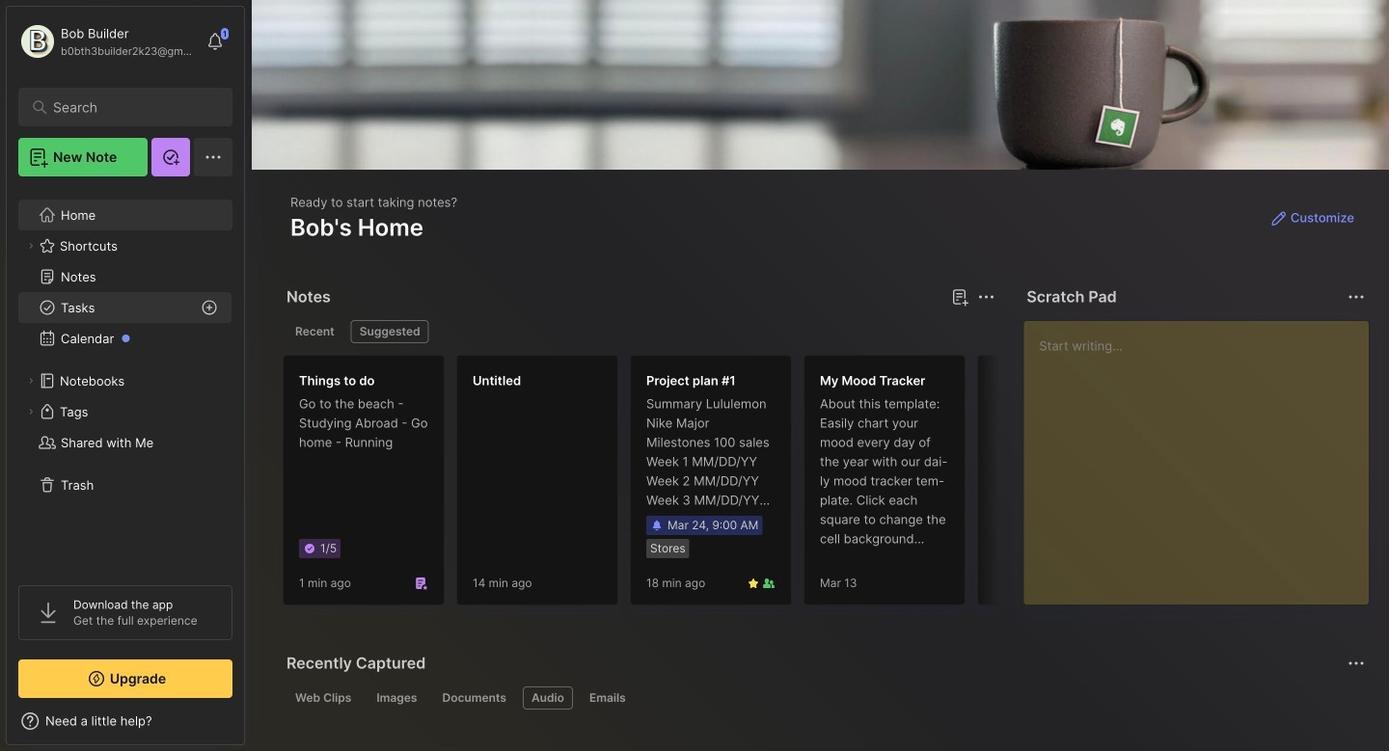 Task type: vqa. For each thing, say whether or not it's contained in the screenshot.
All Changes Saved
no



Task type: describe. For each thing, give the bounding box(es) containing it.
Search text field
[[53, 98, 207, 117]]

main element
[[0, 0, 251, 752]]

2 more actions field from the left
[[1343, 284, 1370, 311]]

2 tab list from the top
[[287, 687, 1362, 710]]

none search field inside main "element"
[[53, 96, 207, 119]]

WHAT'S NEW field
[[7, 706, 244, 737]]

1 more actions image from the left
[[975, 286, 998, 309]]

1 more actions field from the left
[[973, 284, 1000, 311]]

1 tab list from the top
[[287, 320, 992, 343]]

expand notebooks image
[[25, 375, 37, 387]]



Task type: locate. For each thing, give the bounding box(es) containing it.
click to collapse image
[[244, 716, 258, 739]]

1 vertical spatial tab list
[[287, 687, 1362, 710]]

None search field
[[53, 96, 207, 119]]

1 horizontal spatial more actions image
[[1345, 286, 1368, 309]]

Start writing… text field
[[1039, 321, 1368, 589]]

2 more actions image from the left
[[1345, 286, 1368, 309]]

expand tags image
[[25, 406, 37, 418]]

tab list
[[287, 320, 992, 343], [287, 687, 1362, 710]]

Account field
[[18, 22, 197, 61]]

0 vertical spatial tab list
[[287, 320, 992, 343]]

More actions field
[[973, 284, 1000, 311], [1343, 284, 1370, 311]]

1 horizontal spatial more actions field
[[1343, 284, 1370, 311]]

tab
[[287, 320, 343, 343], [351, 320, 429, 343], [287, 687, 360, 710], [368, 687, 426, 710], [434, 687, 515, 710], [523, 687, 573, 710], [581, 687, 635, 710]]

0 horizontal spatial more actions image
[[975, 286, 998, 309]]

tree
[[7, 188, 244, 568]]

row group
[[283, 355, 1151, 617]]

more actions image
[[975, 286, 998, 309], [1345, 286, 1368, 309]]

tree inside main "element"
[[7, 188, 244, 568]]

0 horizontal spatial more actions field
[[973, 284, 1000, 311]]



